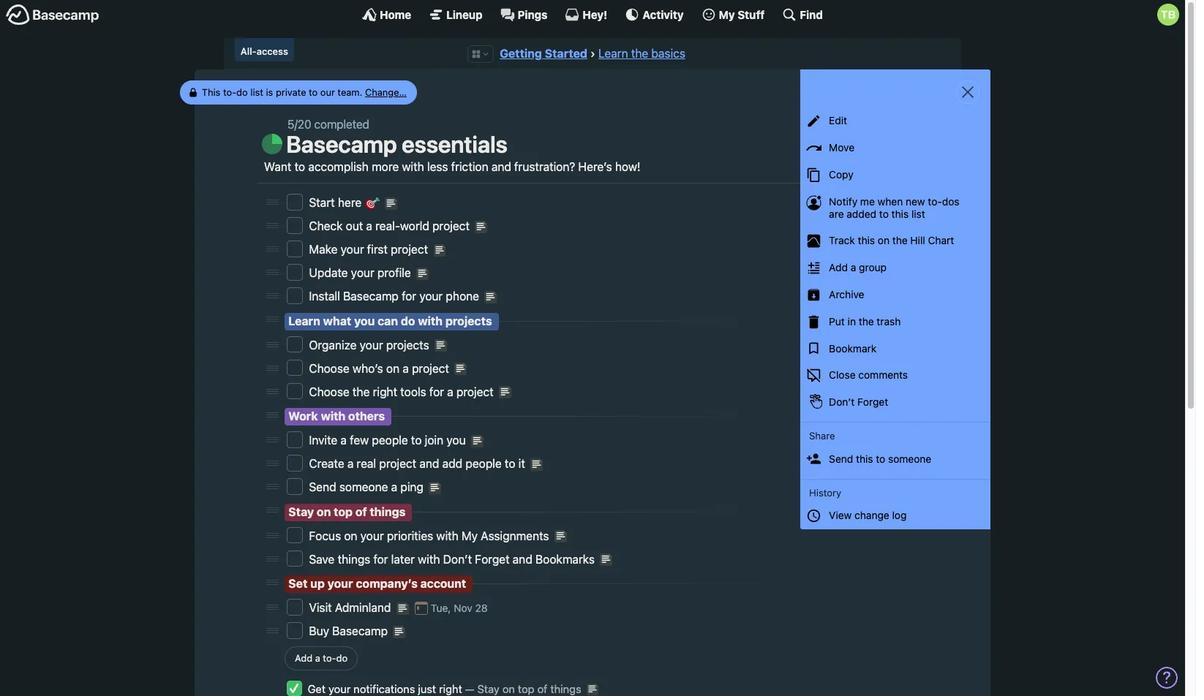 Task type: describe. For each thing, give the bounding box(es) containing it.
basecamp essentials link
[[286, 130, 508, 158]]

save
[[309, 553, 335, 566]]

a left ping on the bottom left of page
[[391, 481, 398, 494]]

frustration?
[[515, 161, 576, 174]]

your right up
[[328, 578, 353, 591]]

on up the focus
[[317, 506, 331, 519]]

0 vertical spatial to-
[[224, 86, 237, 98]]

check out a real-world project link
[[309, 220, 473, 233]]

your down "stay on top of things" link
[[361, 530, 384, 543]]

1 horizontal spatial of
[[538, 683, 548, 696]]

to left join
[[411, 434, 422, 448]]

your right get
[[329, 683, 351, 696]]

send someone a ping
[[309, 481, 427, 494]]

choose the right tools for a project
[[309, 386, 497, 399]]

nov
[[454, 603, 473, 615]]

a right out
[[366, 220, 373, 233]]

1 horizontal spatial projects
[[446, 314, 492, 328]]

to left 'our'
[[309, 86, 318, 98]]

private
[[276, 86, 307, 98]]

basecamp for buy basecamp
[[332, 625, 388, 639]]

visit adminland link
[[309, 602, 394, 615]]

adminland
[[335, 602, 391, 615]]

0 vertical spatial basecamp
[[286, 130, 397, 158]]

1 vertical spatial projects
[[386, 339, 429, 352]]

›
[[591, 47, 596, 60]]

1 vertical spatial forget
[[475, 553, 510, 566]]

edit
[[829, 114, 848, 127]]

add a group link
[[801, 255, 991, 282]]

new
[[906, 195, 926, 208]]

on right —
[[503, 683, 515, 696]]

and for forget
[[513, 553, 533, 566]]

0 horizontal spatial learn
[[289, 314, 321, 328]]

1 vertical spatial and
[[420, 458, 440, 471]]

update
[[309, 267, 348, 280]]

the down who's
[[353, 386, 370, 399]]

added
[[847, 208, 877, 220]]

activity
[[643, 8, 684, 21]]

with for more
[[402, 161, 424, 174]]

this
[[202, 86, 221, 98]]

what
[[323, 314, 352, 328]]

hill
[[911, 235, 926, 247]]

just
[[418, 683, 436, 696]]

essentials
[[402, 130, 508, 158]]

assignments
[[481, 530, 549, 543]]

create
[[309, 458, 345, 471]]

close comments link
[[801, 363, 991, 390]]

0 vertical spatial things
[[370, 506, 406, 519]]

for for your
[[402, 290, 417, 303]]

1 vertical spatial people
[[466, 458, 502, 471]]

copy
[[829, 168, 854, 181]]

1 vertical spatial right
[[439, 683, 462, 696]]

1 vertical spatial send
[[309, 481, 336, 494]]

group
[[859, 261, 887, 274]]

stay on top of things
[[289, 506, 406, 519]]

it
[[519, 458, 525, 471]]

start here 🎯 link
[[309, 196, 383, 210]]

edit link
[[801, 108, 991, 135]]

buy
[[309, 625, 329, 639]]

want to accomplish more with less friction and frustration? here's how!
[[264, 161, 641, 174]]

bookmarks
[[536, 553, 595, 566]]

a left group
[[851, 261, 857, 274]]

my stuff
[[719, 8, 765, 21]]

is
[[266, 86, 274, 98]]

put in the trash
[[829, 315, 901, 328]]

in
[[848, 315, 856, 328]]

notifications
[[354, 683, 415, 696]]

0 horizontal spatial of
[[356, 506, 367, 519]]

learn what you can do with projects
[[289, 314, 492, 328]]

switch accounts image
[[6, 4, 100, 26]]

tim burton image
[[1158, 4, 1180, 26]]

my inside popup button
[[719, 8, 735, 21]]

real
[[357, 458, 376, 471]]

add for add a to-do
[[295, 653, 313, 665]]

change
[[855, 510, 890, 522]]

1 vertical spatial for
[[430, 386, 444, 399]]

later
[[391, 553, 415, 566]]

are
[[829, 208, 844, 220]]

to- inside button
[[323, 653, 336, 665]]

list inside notify me when new to-dos are added to this list
[[912, 208, 926, 220]]

this to-do list is private to our team. change…
[[202, 86, 407, 98]]

change… link
[[366, 86, 407, 98]]

choose the right tools for a project link
[[309, 386, 497, 399]]

our
[[321, 86, 335, 98]]

work with others link
[[289, 410, 385, 423]]

to- inside notify me when new to-dos are added to this list
[[928, 195, 943, 208]]

make
[[309, 243, 338, 256]]

buy basecamp
[[309, 625, 391, 639]]

hey!
[[583, 8, 608, 21]]

5/20 completed link
[[288, 118, 369, 131]]

want
[[264, 161, 292, 174]]

your down out
[[341, 243, 364, 256]]

check out a real-world project
[[309, 220, 473, 233]]

completed
[[314, 118, 369, 131]]

pings button
[[500, 7, 548, 22]]

on up group
[[878, 235, 890, 247]]

project right 'world'
[[433, 220, 470, 233]]

all-
[[241, 45, 257, 57]]

0 vertical spatial top
[[334, 506, 353, 519]]

choose who's on a project link
[[309, 362, 452, 375]]

1 vertical spatial this
[[858, 235, 876, 247]]

0 horizontal spatial you
[[354, 314, 375, 328]]

this inside notify me when new to-dos are added to this list
[[892, 208, 909, 220]]

5/20 completed
[[288, 118, 369, 131]]

send someone a ping link
[[309, 481, 427, 494]]

add a group
[[829, 261, 887, 274]]

up
[[310, 578, 325, 591]]

install basecamp for your phone
[[309, 290, 483, 303]]

focus on your priorities with my assignments link
[[309, 530, 552, 543]]

others
[[348, 410, 385, 423]]

add for add a group
[[829, 261, 848, 274]]

learn what you can do with projects link
[[289, 314, 492, 328]]

few
[[350, 434, 369, 448]]

0 horizontal spatial my
[[462, 530, 478, 543]]

make your first project link
[[309, 243, 431, 256]]

basics
[[652, 47, 686, 60]]

28
[[475, 603, 488, 615]]

put
[[829, 315, 845, 328]]

choose for choose the right tools for a project
[[309, 386, 350, 399]]

history
[[810, 487, 842, 499]]

basecamp essentials
[[286, 130, 508, 158]]

who's
[[353, 362, 383, 375]]

bookmark link
[[801, 336, 991, 363]]

the inside breadcrumb 'element'
[[632, 47, 649, 60]]

choose for choose who's on a project
[[309, 362, 350, 375]]

profile
[[378, 267, 411, 280]]

copy link
[[801, 162, 991, 189]]

someone inside share send this to someone
[[889, 453, 932, 465]]

move
[[829, 141, 855, 154]]



Task type: vqa. For each thing, say whether or not it's contained in the screenshot.
PUT IN THE TRASH link
yes



Task type: locate. For each thing, give the bounding box(es) containing it.
0 vertical spatial add
[[829, 261, 848, 274]]

choose down organize
[[309, 362, 350, 375]]

team.
[[338, 86, 363, 98]]

priorities
[[387, 530, 434, 543]]

start
[[309, 196, 335, 210]]

2 horizontal spatial for
[[430, 386, 444, 399]]

stay up the focus
[[289, 506, 314, 519]]

0 vertical spatial list
[[251, 86, 264, 98]]

projects down phone
[[446, 314, 492, 328]]

0 vertical spatial learn
[[599, 47, 629, 60]]

first
[[367, 243, 388, 256]]

project down 'world'
[[391, 243, 428, 256]]

add
[[443, 458, 463, 471]]

to up "change"
[[876, 453, 886, 465]]

1 vertical spatial you
[[447, 434, 466, 448]]

0 vertical spatial forget
[[858, 396, 889, 409]]

with down install basecamp for your phone
[[418, 314, 443, 328]]

trash
[[877, 315, 901, 328]]

for right tools
[[430, 386, 444, 399]]

1 horizontal spatial learn
[[599, 47, 629, 60]]

archive
[[829, 288, 865, 301]]

and
[[492, 161, 512, 174], [420, 458, 440, 471], [513, 553, 533, 566]]

work
[[289, 410, 318, 423]]

to left it
[[505, 458, 516, 471]]

1 horizontal spatial do
[[336, 653, 348, 665]]

less
[[427, 161, 448, 174]]

1 horizontal spatial and
[[492, 161, 512, 174]]

forget down assignments
[[475, 553, 510, 566]]

0 vertical spatial choose
[[309, 362, 350, 375]]

someone down real at the bottom left
[[340, 481, 388, 494]]

1 vertical spatial add
[[295, 653, 313, 665]]

0 horizontal spatial right
[[373, 386, 398, 399]]

create a real project and add people to it link
[[309, 458, 529, 471]]

when
[[878, 195, 903, 208]]

view
[[829, 510, 852, 522]]

the left hill
[[893, 235, 908, 247]]

do inside button
[[336, 653, 348, 665]]

choose up work with others "link"
[[309, 386, 350, 399]]

1 vertical spatial don't
[[443, 553, 472, 566]]

don't up account at left
[[443, 553, 472, 566]]

—
[[465, 683, 475, 696]]

1 vertical spatial of
[[538, 683, 548, 696]]

with up 'save things for later with don't forget and bookmarks'
[[437, 530, 459, 543]]

organize your projects link
[[309, 339, 433, 352]]

0 vertical spatial for
[[402, 290, 417, 303]]

a left real at the bottom left
[[348, 458, 354, 471]]

tue, nov 28
[[431, 603, 488, 615]]

project down invite a few people to join you
[[379, 458, 417, 471]]

put in the trash link
[[801, 309, 991, 336]]

your up who's
[[360, 339, 383, 352]]

ping
[[401, 481, 424, 494]]

2 vertical spatial things
[[551, 683, 582, 696]]

all-access element
[[235, 38, 294, 62]]

send inside share send this to someone
[[829, 453, 854, 465]]

do right the can
[[401, 314, 415, 328]]

my left stuff
[[719, 8, 735, 21]]

0 vertical spatial someone
[[889, 453, 932, 465]]

share
[[810, 431, 836, 442]]

bookmark
[[829, 342, 877, 355]]

with for priorities
[[437, 530, 459, 543]]

list up hill
[[912, 208, 926, 220]]

for for later
[[374, 553, 388, 566]]

tools
[[401, 386, 427, 399]]

of down send someone a ping at the bottom left
[[356, 506, 367, 519]]

for left later
[[374, 553, 388, 566]]

the inside put in the trash link
[[859, 315, 874, 328]]

1 horizontal spatial forget
[[858, 396, 889, 409]]

0 horizontal spatial list
[[251, 86, 264, 98]]

check
[[309, 220, 343, 233]]

all-access
[[241, 45, 288, 57]]

right down choose who's on a project
[[373, 386, 398, 399]]

chart
[[929, 235, 955, 247]]

people right add
[[466, 458, 502, 471]]

focus
[[309, 530, 341, 543]]

people
[[372, 434, 408, 448], [466, 458, 502, 471]]

breadcrumb element
[[224, 38, 962, 70]]

make your first project
[[309, 243, 431, 256]]

to right want
[[295, 161, 305, 174]]

the inside track this on the hill chart link
[[893, 235, 908, 247]]

find
[[800, 8, 823, 21]]

this up view change log
[[856, 453, 874, 465]]

0 vertical spatial don't
[[829, 396, 855, 409]]

choose
[[309, 362, 350, 375], [309, 386, 350, 399]]

to- down buy
[[323, 653, 336, 665]]

1 vertical spatial top
[[518, 683, 535, 696]]

0 horizontal spatial top
[[334, 506, 353, 519]]

a left few
[[341, 434, 347, 448]]

0 vertical spatial projects
[[446, 314, 492, 328]]

top up the focus
[[334, 506, 353, 519]]

do down buy basecamp link at the left of page
[[336, 653, 348, 665]]

change…
[[366, 86, 407, 98]]

add inside button
[[295, 653, 313, 665]]

1 vertical spatial choose
[[309, 386, 350, 399]]

1 horizontal spatial someone
[[889, 453, 932, 465]]

you
[[354, 314, 375, 328], [447, 434, 466, 448]]

1 vertical spatial to-
[[928, 195, 943, 208]]

add down buy
[[295, 653, 313, 665]]

a right tools
[[447, 386, 454, 399]]

invite a few people to join you link
[[309, 434, 469, 448]]

0 vertical spatial and
[[492, 161, 512, 174]]

1 vertical spatial basecamp
[[343, 290, 399, 303]]

log
[[893, 510, 907, 522]]

track this on the hill chart
[[829, 235, 955, 247]]

getting
[[500, 47, 542, 60]]

someone
[[889, 453, 932, 465], [340, 481, 388, 494]]

projects down learn what you can do with projects link
[[386, 339, 429, 352]]

forget inside 'link'
[[858, 396, 889, 409]]

you left the can
[[354, 314, 375, 328]]

1 horizontal spatial you
[[447, 434, 466, 448]]

top right —
[[518, 683, 535, 696]]

access
[[257, 45, 288, 57]]

0 horizontal spatial for
[[374, 553, 388, 566]]

2 horizontal spatial to-
[[928, 195, 943, 208]]

basecamp down update your profile
[[343, 290, 399, 303]]

0 vertical spatial do
[[237, 86, 248, 98]]

main element
[[0, 0, 1186, 29]]

and down assignments
[[513, 553, 533, 566]]

save things for later with don't forget and bookmarks
[[309, 553, 598, 566]]

this right track
[[858, 235, 876, 247]]

0 vertical spatial of
[[356, 506, 367, 519]]

lineup link
[[429, 7, 483, 22]]

1 vertical spatial do
[[401, 314, 415, 328]]

getting started
[[500, 47, 588, 60]]

0 horizontal spatial send
[[309, 481, 336, 494]]

notify me when new to-dos are added to this list
[[829, 195, 960, 220]]

get your notifications just right — stay on top of things
[[308, 683, 582, 696]]

organize your projects
[[309, 339, 433, 352]]

2 horizontal spatial and
[[513, 553, 533, 566]]

0 horizontal spatial stay
[[289, 506, 314, 519]]

1 vertical spatial things
[[338, 553, 371, 566]]

to right me
[[880, 208, 889, 220]]

0 vertical spatial this
[[892, 208, 909, 220]]

to- right new
[[928, 195, 943, 208]]

create a real project and add people to it
[[309, 458, 529, 471]]

people right few
[[372, 434, 408, 448]]

accomplish
[[308, 161, 369, 174]]

my stuff button
[[702, 7, 765, 22]]

learn right ›
[[599, 47, 629, 60]]

1 vertical spatial my
[[462, 530, 478, 543]]

basecamp for install basecamp for your phone
[[343, 290, 399, 303]]

how!
[[616, 161, 641, 174]]

don't
[[829, 396, 855, 409], [443, 553, 472, 566]]

learn inside breadcrumb 'element'
[[599, 47, 629, 60]]

1 horizontal spatial top
[[518, 683, 535, 696]]

0 vertical spatial you
[[354, 314, 375, 328]]

to inside notify me when new to-dos are added to this list
[[880, 208, 889, 220]]

basecamp down adminland
[[332, 625, 388, 639]]

1 horizontal spatial my
[[719, 8, 735, 21]]

with for later
[[418, 553, 440, 566]]

0 vertical spatial right
[[373, 386, 398, 399]]

a down buy
[[315, 653, 320, 665]]

for
[[402, 290, 417, 303], [430, 386, 444, 399], [374, 553, 388, 566]]

1 choose from the top
[[309, 362, 350, 375]]

install
[[309, 290, 340, 303]]

update your profile
[[309, 267, 414, 280]]

the left 'basics'
[[632, 47, 649, 60]]

0 horizontal spatial projects
[[386, 339, 429, 352]]

a inside button
[[315, 653, 320, 665]]

do left is
[[237, 86, 248, 98]]

1 vertical spatial stay
[[478, 683, 500, 696]]

on right who's
[[386, 362, 400, 375]]

on down the stay on top of things
[[344, 530, 358, 543]]

your
[[341, 243, 364, 256], [351, 267, 375, 280], [420, 290, 443, 303], [360, 339, 383, 352], [361, 530, 384, 543], [328, 578, 353, 591], [329, 683, 351, 696]]

focus on your priorities with my assignments
[[309, 530, 552, 543]]

0 vertical spatial people
[[372, 434, 408, 448]]

0 horizontal spatial someone
[[340, 481, 388, 494]]

0 horizontal spatial do
[[237, 86, 248, 98]]

2 vertical spatial do
[[336, 653, 348, 665]]

add down track
[[829, 261, 848, 274]]

1 horizontal spatial send
[[829, 453, 854, 465]]

home link
[[362, 7, 412, 22]]

learn down install at the left top of page
[[289, 314, 321, 328]]

0 horizontal spatial forget
[[475, 553, 510, 566]]

2 vertical spatial this
[[856, 453, 874, 465]]

organize
[[309, 339, 357, 352]]

the right in
[[859, 315, 874, 328]]

1 horizontal spatial don't
[[829, 396, 855, 409]]

with down the focus on your priorities with my assignments "link"
[[418, 553, 440, 566]]

visit
[[309, 602, 332, 615]]

for down profile
[[402, 290, 417, 303]]

2 vertical spatial basecamp
[[332, 625, 388, 639]]

don't inside 'link'
[[829, 396, 855, 409]]

to- right this
[[224, 86, 237, 98]]

track this on the hill chart link
[[801, 228, 991, 255]]

here
[[338, 196, 362, 210]]

don't forget link
[[801, 390, 991, 416]]

1 horizontal spatial add
[[829, 261, 848, 274]]

1 horizontal spatial people
[[466, 458, 502, 471]]

more
[[372, 161, 399, 174]]

stay on top of things link
[[289, 506, 406, 519]]

2 horizontal spatial do
[[401, 314, 415, 328]]

visit adminland
[[309, 602, 394, 615]]

account
[[421, 578, 466, 591]]

1 horizontal spatial list
[[912, 208, 926, 220]]

send down the share
[[829, 453, 854, 465]]

choose who's on a project
[[309, 362, 452, 375]]

and left add
[[420, 458, 440, 471]]

1 horizontal spatial stay
[[478, 683, 500, 696]]

find button
[[783, 7, 823, 22]]

1 horizontal spatial for
[[402, 290, 417, 303]]

2 vertical spatial and
[[513, 553, 533, 566]]

view change log
[[829, 510, 907, 522]]

with up invite
[[321, 410, 346, 423]]

0 horizontal spatial and
[[420, 458, 440, 471]]

this up track this on the hill chart link
[[892, 208, 909, 220]]

send down the create
[[309, 481, 336, 494]]

do
[[237, 86, 248, 98], [401, 314, 415, 328], [336, 653, 348, 665]]

this inside share send this to someone
[[856, 453, 874, 465]]

project up tools
[[412, 362, 449, 375]]

learn the basics link
[[599, 47, 686, 60]]

of right —
[[538, 683, 548, 696]]

project
[[433, 220, 470, 233], [391, 243, 428, 256], [412, 362, 449, 375], [457, 386, 494, 399], [379, 458, 417, 471]]

and for friction
[[492, 161, 512, 174]]

5/20
[[288, 118, 311, 131]]

don't down close
[[829, 396, 855, 409]]

0 horizontal spatial add
[[295, 653, 313, 665]]

1 horizontal spatial right
[[439, 683, 462, 696]]

stay
[[289, 506, 314, 519], [478, 683, 500, 696]]

to-
[[224, 86, 237, 98], [928, 195, 943, 208], [323, 653, 336, 665]]

lineup
[[447, 8, 483, 21]]

to inside share send this to someone
[[876, 453, 886, 465]]

list left is
[[251, 86, 264, 98]]

can
[[378, 314, 398, 328]]

0 horizontal spatial to-
[[224, 86, 237, 98]]

your down make your first project
[[351, 267, 375, 280]]

0 vertical spatial send
[[829, 453, 854, 465]]

0 vertical spatial my
[[719, 8, 735, 21]]

a up choose the right tools for a project
[[403, 362, 409, 375]]

move link
[[801, 135, 991, 162]]

friction
[[451, 161, 489, 174]]

basecamp
[[286, 130, 397, 158], [343, 290, 399, 303], [332, 625, 388, 639]]

you right join
[[447, 434, 466, 448]]

my up save things for later with don't forget and bookmarks link
[[462, 530, 478, 543]]

your left phone
[[420, 290, 443, 303]]

send this to someone link
[[801, 446, 991, 473]]

and right friction
[[492, 161, 512, 174]]

0 horizontal spatial don't
[[443, 553, 472, 566]]

someone up the log
[[889, 453, 932, 465]]

close
[[829, 369, 856, 382]]

2 vertical spatial for
[[374, 553, 388, 566]]

0 horizontal spatial people
[[372, 434, 408, 448]]

with left less
[[402, 161, 424, 174]]

1 horizontal spatial to-
[[323, 653, 336, 665]]

stay right —
[[478, 683, 500, 696]]

1 vertical spatial learn
[[289, 314, 321, 328]]

forget down close comments on the right of page
[[858, 396, 889, 409]]

1 vertical spatial someone
[[340, 481, 388, 494]]

2 vertical spatial to-
[[323, 653, 336, 665]]

project right tools
[[457, 386, 494, 399]]

2 choose from the top
[[309, 386, 350, 399]]

0 vertical spatial stay
[[289, 506, 314, 519]]

1 vertical spatial list
[[912, 208, 926, 220]]

me
[[861, 195, 875, 208]]

basecamp up the accomplish
[[286, 130, 397, 158]]

right left —
[[439, 683, 462, 696]]



